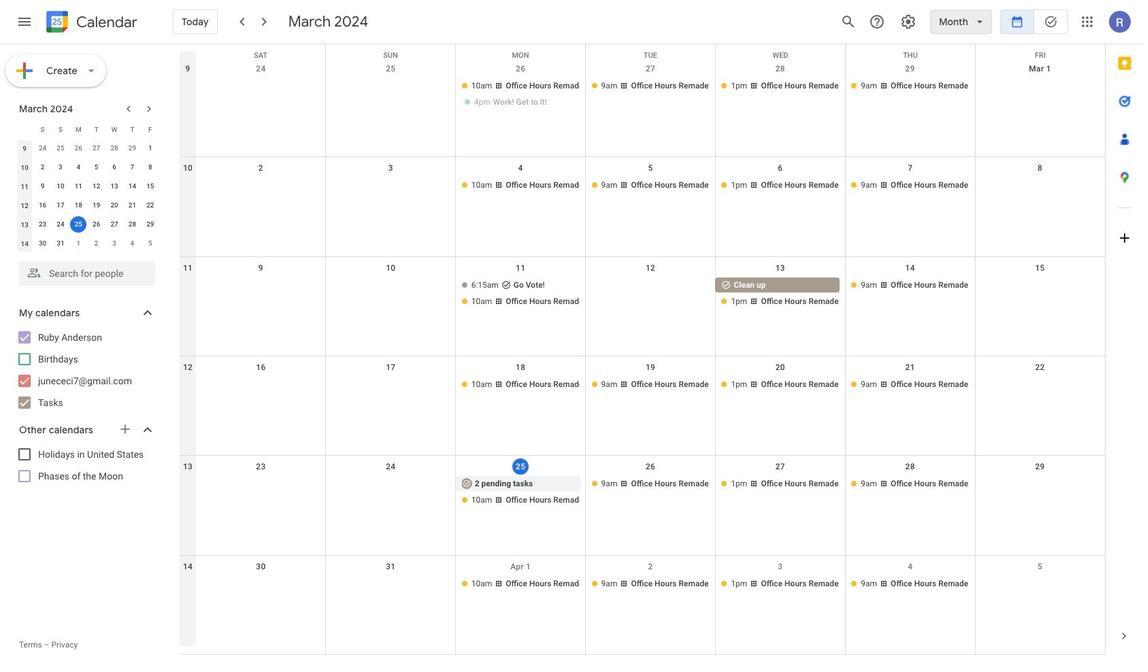 Task type: locate. For each thing, give the bounding box(es) containing it.
grid
[[180, 44, 1105, 655]]

row group inside march 2024 grid
[[16, 139, 159, 253]]

16 element
[[34, 197, 51, 214]]

heading
[[73, 14, 137, 30]]

30 element
[[34, 235, 51, 252]]

13 element
[[106, 178, 123, 195]]

9 element
[[34, 178, 51, 195]]

1 element
[[142, 140, 158, 157]]

row
[[180, 44, 1105, 65], [180, 58, 1105, 157], [16, 120, 159, 139], [16, 139, 159, 158], [180, 157, 1105, 257], [16, 158, 159, 177], [16, 177, 159, 196], [16, 196, 159, 215], [16, 215, 159, 234], [16, 234, 159, 253], [180, 257, 1105, 357], [180, 357, 1105, 456], [180, 456, 1105, 556], [180, 556, 1105, 655]]

3 element
[[52, 159, 69, 176]]

tab list
[[1106, 44, 1143, 617]]

21 element
[[124, 197, 140, 214]]

row group
[[16, 139, 159, 253]]

february 26 element
[[70, 140, 87, 157]]

column header inside march 2024 grid
[[16, 120, 34, 139]]

25, today element
[[70, 216, 87, 233]]

february 24 element
[[34, 140, 51, 157]]

12 element
[[88, 178, 105, 195]]

april 1 element
[[70, 235, 87, 252]]

19 element
[[88, 197, 105, 214]]

april 3 element
[[106, 235, 123, 252]]

column header
[[16, 120, 34, 139]]

23 element
[[34, 216, 51, 233]]

8 element
[[142, 159, 158, 176]]

10 element
[[52, 178, 69, 195]]

settings menu image
[[900, 14, 917, 30]]

15 element
[[142, 178, 158, 195]]

None search field
[[0, 256, 169, 286]]

april 5 element
[[142, 235, 158, 252]]

add other calendars image
[[118, 423, 132, 436]]

main drawer image
[[16, 14, 33, 30]]

24 element
[[52, 216, 69, 233]]

7 element
[[124, 159, 140, 176]]

18 element
[[70, 197, 87, 214]]

cell
[[196, 78, 326, 111], [326, 78, 456, 111], [456, 78, 586, 111], [975, 78, 1105, 111], [196, 178, 326, 194], [326, 178, 456, 194], [975, 178, 1105, 194], [69, 215, 87, 234], [196, 277, 326, 310], [326, 277, 456, 310], [456, 277, 586, 310], [586, 277, 716, 310], [715, 277, 845, 310], [975, 277, 1105, 310], [196, 377, 326, 393], [326, 377, 456, 393], [975, 377, 1105, 393], [196, 477, 326, 509], [326, 477, 456, 509], [456, 477, 586, 509], [975, 477, 1105, 509], [196, 576, 326, 592], [326, 576, 456, 592], [975, 576, 1105, 592]]



Task type: describe. For each thing, give the bounding box(es) containing it.
april 2 element
[[88, 235, 105, 252]]

Search for people text field
[[27, 261, 147, 286]]

february 27 element
[[88, 140, 105, 157]]

14 element
[[124, 178, 140, 195]]

6 element
[[106, 159, 123, 176]]

2 element
[[34, 159, 51, 176]]

27 element
[[106, 216, 123, 233]]

calendar element
[[44, 8, 137, 38]]

26 element
[[88, 216, 105, 233]]

february 25 element
[[52, 140, 69, 157]]

29 element
[[142, 216, 158, 233]]

20 element
[[106, 197, 123, 214]]

february 29 element
[[124, 140, 140, 157]]

cell inside 'row group'
[[69, 215, 87, 234]]

february 28 element
[[106, 140, 123, 157]]

other calendars list
[[3, 444, 169, 487]]

5 element
[[88, 159, 105, 176]]

17 element
[[52, 197, 69, 214]]

my calendars list
[[3, 327, 169, 414]]

28 element
[[124, 216, 140, 233]]

4 element
[[70, 159, 87, 176]]

22 element
[[142, 197, 158, 214]]

march 2024 grid
[[13, 120, 159, 253]]

heading inside calendar element
[[73, 14, 137, 30]]

11 element
[[70, 178, 87, 195]]

april 4 element
[[124, 235, 140, 252]]

31 element
[[52, 235, 69, 252]]



Task type: vqa. For each thing, say whether or not it's contained in the screenshot.
the advance
no



